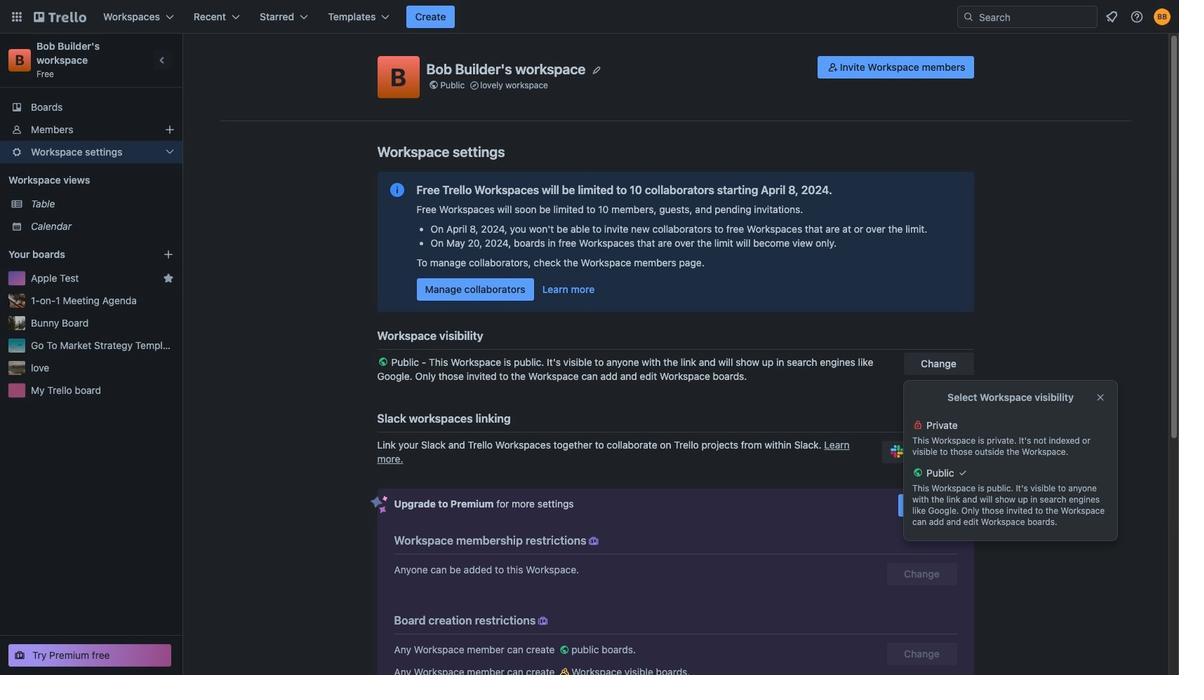 Task type: describe. For each thing, give the bounding box(es) containing it.
0 notifications image
[[1103, 8, 1120, 25]]

your boards with 6 items element
[[8, 246, 142, 263]]

add board image
[[163, 249, 174, 260]]

close popover image
[[1095, 392, 1106, 404]]

search image
[[963, 11, 974, 22]]

back to home image
[[34, 6, 86, 28]]



Task type: vqa. For each thing, say whether or not it's contained in the screenshot.
the Starred Icon
yes



Task type: locate. For each thing, give the bounding box(es) containing it.
switch to… image
[[10, 10, 24, 24]]

Search field
[[974, 6, 1097, 27]]

sparkle image
[[370, 496, 388, 514]]

bob builder (bobbuilder40) image
[[1154, 8, 1171, 25]]

open information menu image
[[1130, 10, 1144, 24]]

workspace navigation collapse icon image
[[153, 51, 173, 70]]

primary element
[[0, 0, 1179, 34]]

starred icon image
[[163, 273, 174, 284]]

sm image
[[826, 60, 840, 74], [587, 535, 601, 549], [536, 615, 550, 629], [557, 644, 572, 658], [557, 666, 572, 676]]



